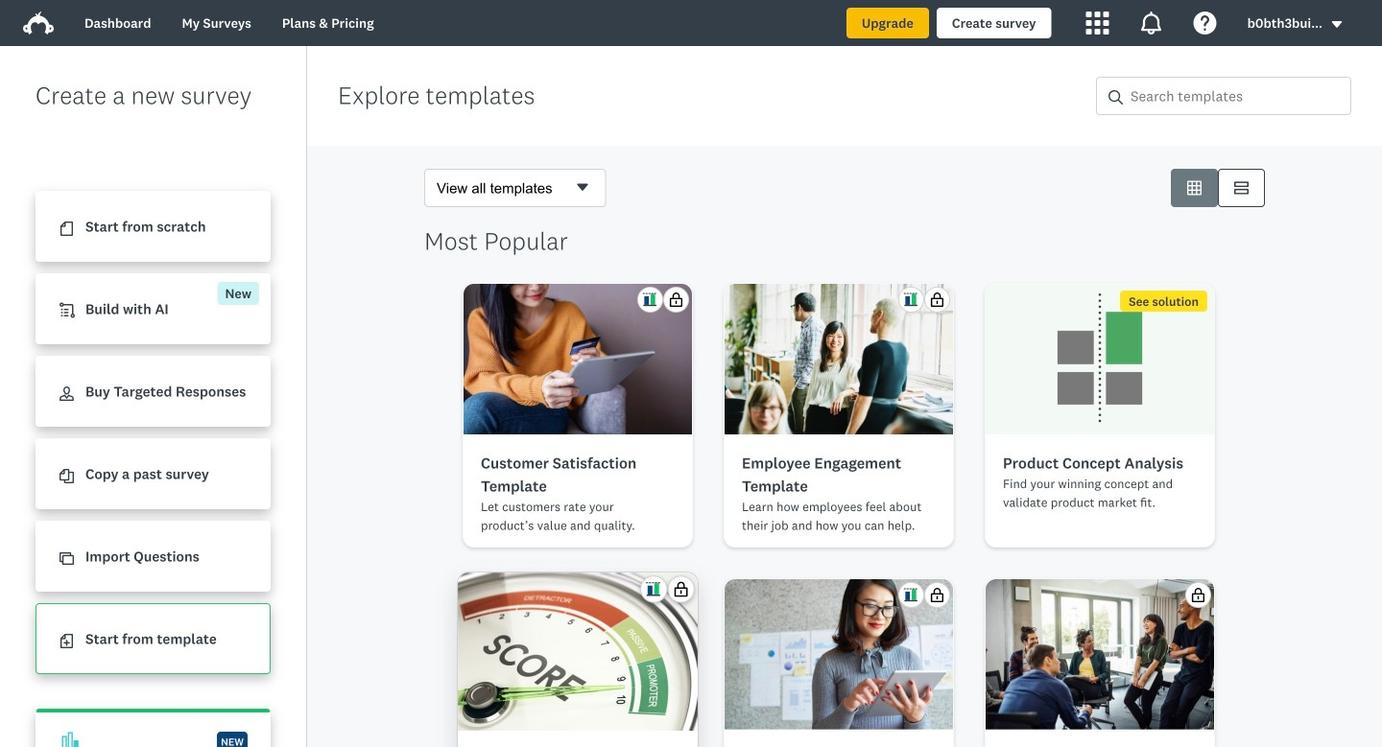 Task type: locate. For each thing, give the bounding box(es) containing it.
lock image
[[669, 293, 683, 307], [674, 582, 689, 597], [930, 588, 944, 603]]

documentclone image
[[60, 470, 74, 484]]

brand logo image
[[23, 8, 54, 38], [23, 12, 54, 35]]

search image
[[1109, 90, 1123, 104]]

1 brand logo image from the top
[[23, 8, 54, 38]]

lock image
[[930, 293, 944, 307], [1191, 588, 1205, 603]]

Search templates field
[[1123, 78, 1350, 114]]

employee engagement template image
[[725, 284, 953, 435]]

lock image for customer satisfaction template image
[[669, 293, 683, 307]]

grid image
[[1187, 181, 1202, 195]]

lock image for software and app customer feedback with nps® image
[[930, 588, 944, 603]]

net promoter® score (nps) template image
[[458, 573, 698, 731]]

clone image
[[60, 552, 74, 566]]

documentplus image
[[60, 635, 74, 649]]

textboxmultiple image
[[1234, 181, 1249, 195]]

user image
[[60, 387, 74, 401]]

surveymonkey-paradigm belonging and inclusion template image
[[986, 580, 1214, 730]]

products icon image
[[1086, 12, 1109, 35], [1086, 12, 1109, 35]]

dropdown arrow icon image
[[1330, 18, 1344, 31], [1332, 21, 1342, 28]]

0 vertical spatial lock image
[[930, 293, 944, 307]]

1 vertical spatial lock image
[[1191, 588, 1205, 603]]



Task type: describe. For each thing, give the bounding box(es) containing it.
0 horizontal spatial lock image
[[930, 293, 944, 307]]

help icon image
[[1194, 12, 1217, 35]]

software and app customer feedback with nps® image
[[725, 580, 953, 730]]

lock image for net promoter® score (nps) template image
[[674, 582, 689, 597]]

product concept analysis image
[[986, 284, 1214, 435]]

2 brand logo image from the top
[[23, 12, 54, 35]]

1 horizontal spatial lock image
[[1191, 588, 1205, 603]]

notification center icon image
[[1140, 12, 1163, 35]]

document image
[[60, 222, 74, 236]]

customer satisfaction template image
[[464, 284, 692, 435]]



